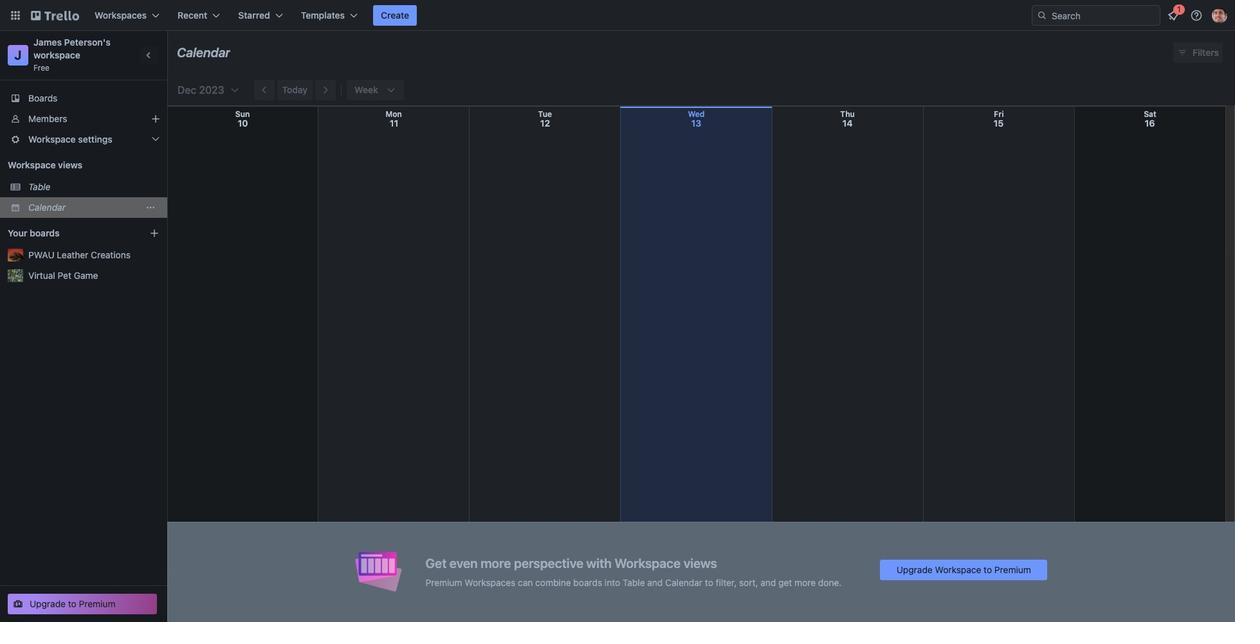 Task type: vqa. For each thing, say whether or not it's contained in the screenshot.
J link
yes



Task type: describe. For each thing, give the bounding box(es) containing it.
primary element
[[0, 0, 1235, 31]]

filters button
[[1173, 42, 1223, 63]]

boards inside "element"
[[30, 228, 60, 239]]

tue
[[538, 109, 552, 119]]

peterson's
[[64, 37, 111, 48]]

upgrade to premium link
[[8, 594, 157, 615]]

filter,
[[716, 577, 737, 588]]

with
[[586, 556, 612, 571]]

james peterson's workspace link
[[33, 37, 113, 60]]

templates
[[301, 10, 345, 21]]

create button
[[373, 5, 417, 26]]

12
[[540, 118, 550, 129]]

upgrade workspace to premium link
[[880, 560, 1047, 581]]

pwau leather creations
[[28, 250, 131, 261]]

free
[[33, 63, 50, 73]]

combine
[[535, 577, 571, 588]]

14
[[842, 118, 853, 129]]

today
[[282, 84, 308, 95]]

virtual pet game
[[28, 270, 98, 281]]

16
[[1145, 118, 1155, 129]]

1 notification image
[[1166, 8, 1181, 23]]

done.
[[818, 577, 842, 588]]

table link
[[28, 181, 160, 194]]

workspace actions menu image
[[145, 203, 156, 213]]

sun
[[235, 109, 250, 119]]

workspace inside get even more perspective with workspace views premium workspaces can combine boards into table and calendar to filter, sort, and get more done.
[[615, 556, 681, 571]]

recent
[[178, 10, 207, 21]]

10
[[238, 118, 248, 129]]

your
[[8, 228, 27, 239]]

recent button
[[170, 5, 228, 26]]

mon
[[386, 109, 402, 119]]

game
[[74, 270, 98, 281]]

upgrade for upgrade workspace to premium
[[897, 564, 933, 575]]

table inside get even more perspective with workspace views premium workspaces can combine boards into table and calendar to filter, sort, and get more done.
[[623, 577, 645, 588]]

even
[[450, 556, 478, 571]]

wed
[[688, 109, 705, 119]]

1 vertical spatial calendar
[[28, 202, 66, 213]]

leather
[[57, 250, 88, 261]]

premium inside get even more perspective with workspace views premium workspaces can combine boards into table and calendar to filter, sort, and get more done.
[[426, 577, 462, 588]]

pet
[[58, 270, 71, 281]]

15
[[994, 118, 1004, 129]]

workspace inside upgrade workspace to premium link
[[935, 564, 981, 575]]

settings
[[78, 134, 112, 145]]

virtual
[[28, 270, 55, 281]]

j
[[14, 48, 22, 62]]

2 and from the left
[[761, 577, 776, 588]]

boards inside get even more perspective with workspace views premium workspaces can combine boards into table and calendar to filter, sort, and get more done.
[[573, 577, 602, 588]]

workspaces button
[[87, 5, 167, 26]]

0 vertical spatial more
[[481, 556, 511, 571]]

get
[[778, 577, 792, 588]]

search image
[[1037, 10, 1047, 21]]

workspace
[[33, 50, 80, 60]]

open information menu image
[[1190, 9, 1203, 22]]

can
[[518, 577, 533, 588]]

workspaces inside get even more perspective with workspace views premium workspaces can combine boards into table and calendar to filter, sort, and get more done.
[[465, 577, 515, 588]]



Task type: locate. For each thing, give the bounding box(es) containing it.
and left get
[[761, 577, 776, 588]]

get even more perspective with workspace views premium workspaces can combine boards into table and calendar to filter, sort, and get more done.
[[426, 556, 842, 588]]

pwau
[[28, 250, 54, 261]]

boards up the pwau
[[30, 228, 60, 239]]

0 horizontal spatial more
[[481, 556, 511, 571]]

your boards
[[8, 228, 60, 239]]

upgrade for upgrade to premium
[[30, 599, 66, 610]]

starred
[[238, 10, 270, 21]]

sort,
[[739, 577, 758, 588]]

1 horizontal spatial workspaces
[[465, 577, 515, 588]]

perspective
[[514, 556, 583, 571]]

2 horizontal spatial calendar
[[665, 577, 703, 588]]

and
[[647, 577, 663, 588], [761, 577, 776, 588]]

workspace inside workspace settings "popup button"
[[28, 134, 76, 145]]

calendar left filter,
[[665, 577, 703, 588]]

0 vertical spatial boards
[[30, 228, 60, 239]]

0 vertical spatial workspaces
[[95, 10, 147, 21]]

thu
[[840, 109, 855, 119]]

1 horizontal spatial to
[[705, 577, 713, 588]]

table right into
[[623, 577, 645, 588]]

0 vertical spatial calendar
[[177, 45, 230, 60]]

workspace
[[28, 134, 76, 145], [8, 160, 56, 170], [615, 556, 681, 571], [935, 564, 981, 575]]

1 horizontal spatial premium
[[426, 577, 462, 588]]

1 vertical spatial premium
[[426, 577, 462, 588]]

0 horizontal spatial boards
[[30, 228, 60, 239]]

j link
[[8, 45, 28, 66]]

0 horizontal spatial to
[[68, 599, 76, 610]]

0 horizontal spatial views
[[58, 160, 82, 170]]

templates button
[[293, 5, 365, 26]]

members link
[[0, 109, 167, 129]]

11
[[390, 118, 398, 129]]

13
[[691, 118, 701, 129]]

add board image
[[149, 228, 160, 239]]

1 horizontal spatial and
[[761, 577, 776, 588]]

virtual pet game link
[[28, 270, 160, 282]]

Calendar text field
[[177, 41, 230, 65]]

your boards with 2 items element
[[8, 226, 130, 241]]

sat
[[1144, 109, 1156, 119]]

1 vertical spatial table
[[623, 577, 645, 588]]

upgrade workspace to premium
[[897, 564, 1031, 575]]

get
[[426, 556, 447, 571]]

workspace settings
[[28, 134, 112, 145]]

premium inside the upgrade to premium link
[[79, 599, 115, 610]]

2 horizontal spatial premium
[[994, 564, 1031, 575]]

workspaces up peterson's
[[95, 10, 147, 21]]

to inside get even more perspective with workspace views premium workspaces can combine boards into table and calendar to filter, sort, and get more done.
[[705, 577, 713, 588]]

week button
[[347, 80, 404, 100]]

1 horizontal spatial views
[[684, 556, 717, 571]]

boards
[[30, 228, 60, 239], [573, 577, 602, 588]]

dec 2023
[[178, 84, 224, 96]]

1 horizontal spatial calendar
[[177, 45, 230, 60]]

calendar up your boards
[[28, 202, 66, 213]]

2 horizontal spatial to
[[984, 564, 992, 575]]

calendar down recent popup button
[[177, 45, 230, 60]]

switch to… image
[[9, 9, 22, 22]]

dec
[[178, 84, 196, 96]]

1 vertical spatial upgrade
[[30, 599, 66, 610]]

premium inside upgrade workspace to premium link
[[994, 564, 1031, 575]]

and right into
[[647, 577, 663, 588]]

1 horizontal spatial more
[[795, 577, 816, 588]]

boards link
[[0, 88, 167, 109]]

into
[[605, 577, 620, 588]]

1 and from the left
[[647, 577, 663, 588]]

1 vertical spatial workspaces
[[465, 577, 515, 588]]

table down workspace views
[[28, 181, 50, 192]]

1 vertical spatial to
[[705, 577, 713, 588]]

1 horizontal spatial boards
[[573, 577, 602, 588]]

james peterson (jamespeterson93) image
[[1212, 8, 1227, 23]]

fri
[[994, 109, 1004, 119]]

premium
[[994, 564, 1031, 575], [426, 577, 462, 588], [79, 599, 115, 610]]

james peterson's workspace free
[[33, 37, 113, 73]]

calendar
[[177, 45, 230, 60], [28, 202, 66, 213], [665, 577, 703, 588]]

table
[[28, 181, 50, 192], [623, 577, 645, 588]]

1 vertical spatial boards
[[573, 577, 602, 588]]

workspace settings button
[[0, 129, 167, 150]]

more right get
[[795, 577, 816, 588]]

Search field
[[1047, 6, 1160, 25]]

dec 2023 button
[[172, 80, 240, 100]]

workspaces
[[95, 10, 147, 21], [465, 577, 515, 588]]

creations
[[91, 250, 131, 261]]

pwau leather creations link
[[28, 249, 160, 262]]

1 vertical spatial views
[[684, 556, 717, 571]]

boards down with
[[573, 577, 602, 588]]

today button
[[277, 80, 313, 100]]

james
[[33, 37, 62, 48]]

boards
[[28, 93, 57, 104]]

2 vertical spatial premium
[[79, 599, 115, 610]]

more
[[481, 556, 511, 571], [795, 577, 816, 588]]

0 horizontal spatial workspaces
[[95, 10, 147, 21]]

calendar link
[[28, 201, 139, 214]]

0 horizontal spatial premium
[[79, 599, 115, 610]]

to
[[984, 564, 992, 575], [705, 577, 713, 588], [68, 599, 76, 610]]

filters
[[1193, 47, 1219, 58]]

upgrade
[[897, 564, 933, 575], [30, 599, 66, 610]]

back to home image
[[31, 5, 79, 26]]

workspaces inside workspaces dropdown button
[[95, 10, 147, 21]]

views inside get even more perspective with workspace views premium workspaces can combine boards into table and calendar to filter, sort, and get more done.
[[684, 556, 717, 571]]

0 vertical spatial views
[[58, 160, 82, 170]]

starred button
[[230, 5, 291, 26]]

workspace views
[[8, 160, 82, 170]]

create
[[381, 10, 409, 21]]

0 vertical spatial premium
[[994, 564, 1031, 575]]

0 vertical spatial table
[[28, 181, 50, 192]]

0 horizontal spatial and
[[647, 577, 663, 588]]

views
[[58, 160, 82, 170], [684, 556, 717, 571]]

upgrade to premium
[[30, 599, 115, 610]]

1 horizontal spatial upgrade
[[897, 564, 933, 575]]

members
[[28, 113, 67, 124]]

0 vertical spatial upgrade
[[897, 564, 933, 575]]

views down "workspace settings"
[[58, 160, 82, 170]]

0 horizontal spatial upgrade
[[30, 599, 66, 610]]

workspaces down even
[[465, 577, 515, 588]]

1 vertical spatial more
[[795, 577, 816, 588]]

0 horizontal spatial calendar
[[28, 202, 66, 213]]

1 horizontal spatial table
[[623, 577, 645, 588]]

views up filter,
[[684, 556, 717, 571]]

week
[[355, 84, 378, 95]]

2023
[[199, 84, 224, 96]]

2 vertical spatial to
[[68, 599, 76, 610]]

calendar inside get even more perspective with workspace views premium workspaces can combine boards into table and calendar to filter, sort, and get more done.
[[665, 577, 703, 588]]

0 horizontal spatial table
[[28, 181, 50, 192]]

more right even
[[481, 556, 511, 571]]

workspace navigation collapse icon image
[[140, 46, 158, 64]]

0 vertical spatial to
[[984, 564, 992, 575]]

2 vertical spatial calendar
[[665, 577, 703, 588]]



